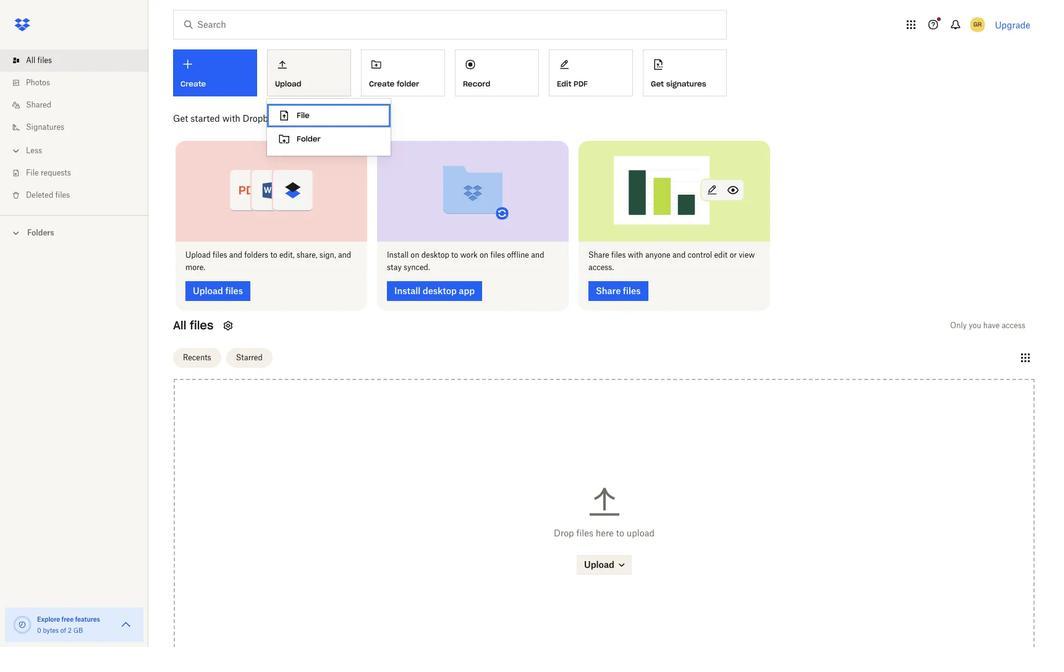 Task type: describe. For each thing, give the bounding box(es) containing it.
upgrade
[[995, 19, 1031, 30]]

starred button
[[226, 348, 273, 368]]

or
[[730, 250, 737, 259]]

only
[[951, 321, 967, 330]]

recents button
[[173, 348, 221, 368]]

requests
[[41, 168, 71, 177]]

gb
[[73, 627, 83, 634]]

all files link
[[10, 49, 148, 72]]

signatures
[[667, 79, 707, 88]]

less image
[[10, 145, 22, 157]]

all inside list item
[[26, 56, 35, 65]]

edit pdf button
[[549, 49, 633, 96]]

2
[[68, 627, 72, 634]]

1 and from the left
[[229, 250, 242, 259]]

record
[[463, 79, 491, 88]]

folders
[[244, 250, 268, 259]]

file menu item
[[267, 104, 391, 127]]

shared link
[[10, 94, 148, 116]]

file requests link
[[10, 162, 148, 184]]

more.
[[186, 263, 205, 272]]

get for get signatures
[[651, 79, 664, 88]]

file requests
[[26, 168, 71, 177]]

explore free features 0 bytes of 2 gb
[[37, 616, 100, 634]]

control
[[688, 250, 712, 259]]

upload for upload files and folders to edit, share, sign, and more.
[[186, 250, 211, 259]]

install on desktop to work on files offline and stay synced.
[[387, 250, 544, 272]]

files left here
[[577, 528, 594, 539]]

with for started
[[222, 113, 240, 124]]

1 on from the left
[[411, 250, 420, 259]]

have
[[984, 321, 1000, 330]]

edit
[[715, 250, 728, 259]]

0
[[37, 627, 41, 634]]

only you have access
[[951, 321, 1026, 330]]

create
[[369, 79, 395, 88]]

upgrade link
[[995, 19, 1031, 30]]

share files with anyone and control edit or view access.
[[589, 250, 755, 272]]

2 on from the left
[[480, 250, 489, 259]]

photos
[[26, 78, 50, 87]]

explore
[[37, 616, 60, 623]]

all files list item
[[0, 49, 148, 72]]

started
[[191, 113, 220, 124]]

folders
[[27, 228, 54, 237]]

signatures link
[[10, 116, 148, 139]]

and inside install on desktop to work on files offline and stay synced.
[[531, 250, 544, 259]]

photos link
[[10, 72, 148, 94]]

view
[[739, 250, 755, 259]]

record button
[[455, 49, 539, 96]]

folder
[[397, 79, 419, 88]]

install
[[387, 250, 409, 259]]

1 vertical spatial all files
[[173, 318, 214, 332]]

file for file
[[297, 111, 310, 120]]

deleted
[[26, 190, 53, 200]]



Task type: vqa. For each thing, say whether or not it's contained in the screenshot.
dialog
no



Task type: locate. For each thing, give the bounding box(es) containing it.
folder menu item
[[267, 127, 391, 151]]

with inside share files with anyone and control edit or view access.
[[628, 250, 644, 259]]

get left started
[[173, 113, 188, 124]]

anyone
[[646, 250, 671, 259]]

all files up recents
[[173, 318, 214, 332]]

and left the control on the top right of the page
[[673, 250, 686, 259]]

0 vertical spatial get
[[651, 79, 664, 88]]

starred
[[236, 353, 263, 362]]

access
[[1002, 321, 1026, 330]]

stay
[[387, 263, 402, 272]]

files inside install on desktop to work on files offline and stay synced.
[[491, 250, 505, 259]]

with left anyone
[[628, 250, 644, 259]]

quota usage element
[[12, 615, 32, 635]]

to inside install on desktop to work on files offline and stay synced.
[[451, 250, 458, 259]]

desktop
[[422, 250, 449, 259]]

1 horizontal spatial all files
[[173, 318, 214, 332]]

files up recents
[[190, 318, 214, 332]]

and inside share files with anyone and control edit or view access.
[[673, 250, 686, 259]]

0 horizontal spatial with
[[222, 113, 240, 124]]

get
[[651, 79, 664, 88], [173, 113, 188, 124]]

on up 'synced.'
[[411, 250, 420, 259]]

and
[[229, 250, 242, 259], [338, 250, 351, 259], [531, 250, 544, 259], [673, 250, 686, 259]]

0 horizontal spatial to
[[270, 250, 277, 259]]

0 horizontal spatial on
[[411, 250, 420, 259]]

edit pdf
[[557, 79, 588, 88]]

to left edit,
[[270, 250, 277, 259]]

files inside "upload files and folders to edit, share, sign, and more."
[[213, 250, 227, 259]]

0 vertical spatial with
[[222, 113, 240, 124]]

to right here
[[616, 528, 625, 539]]

file inside menu item
[[297, 111, 310, 120]]

and right offline
[[531, 250, 544, 259]]

file
[[297, 111, 310, 120], [26, 168, 39, 177]]

create folder
[[369, 79, 419, 88]]

1 vertical spatial with
[[628, 250, 644, 259]]

upload up "more."
[[186, 250, 211, 259]]

dropbox image
[[10, 12, 35, 37]]

on right work on the top
[[480, 250, 489, 259]]

0 vertical spatial file
[[297, 111, 310, 120]]

files left folders
[[213, 250, 227, 259]]

4 and from the left
[[673, 250, 686, 259]]

dropbox
[[243, 113, 278, 124]]

upload inside dropdown button
[[275, 79, 302, 88]]

recents
[[183, 353, 211, 362]]

all up recents
[[173, 318, 186, 332]]

bytes
[[43, 627, 59, 634]]

to for install on desktop to work on files offline and stay synced.
[[451, 250, 458, 259]]

1 horizontal spatial upload
[[275, 79, 302, 88]]

all files
[[26, 56, 52, 65], [173, 318, 214, 332]]

files
[[37, 56, 52, 65], [55, 190, 70, 200], [213, 250, 227, 259], [491, 250, 505, 259], [612, 250, 626, 259], [190, 318, 214, 332], [577, 528, 594, 539]]

to
[[270, 250, 277, 259], [451, 250, 458, 259], [616, 528, 625, 539]]

features
[[75, 616, 100, 623]]

1 horizontal spatial to
[[451, 250, 458, 259]]

drop
[[554, 528, 574, 539]]

list
[[0, 42, 148, 215]]

offline
[[507, 250, 529, 259]]

folders button
[[0, 223, 148, 242]]

shared
[[26, 100, 51, 109]]

1 horizontal spatial all
[[173, 318, 186, 332]]

get signatures button
[[643, 49, 727, 96]]

0 horizontal spatial file
[[26, 168, 39, 177]]

file for file requests
[[26, 168, 39, 177]]

you
[[969, 321, 982, 330]]

share,
[[297, 250, 318, 259]]

0 horizontal spatial all files
[[26, 56, 52, 65]]

all up photos
[[26, 56, 35, 65]]

upload for upload
[[275, 79, 302, 88]]

upload
[[627, 528, 655, 539]]

0 vertical spatial all
[[26, 56, 35, 65]]

files inside all files link
[[37, 56, 52, 65]]

files inside deleted files link
[[55, 190, 70, 200]]

sign,
[[320, 250, 336, 259]]

synced.
[[404, 263, 430, 272]]

files left offline
[[491, 250, 505, 259]]

file down less
[[26, 168, 39, 177]]

1 vertical spatial all
[[173, 318, 186, 332]]

folder
[[297, 134, 321, 143]]

pdf
[[574, 79, 588, 88]]

upload files and folders to edit, share, sign, and more.
[[186, 250, 351, 272]]

free
[[62, 616, 74, 623]]

0 horizontal spatial get
[[173, 113, 188, 124]]

all
[[26, 56, 35, 65], [173, 318, 186, 332]]

3 and from the left
[[531, 250, 544, 259]]

edit,
[[279, 250, 295, 259]]

drop files here to upload
[[554, 528, 655, 539]]

of
[[60, 627, 66, 634]]

files inside share files with anyone and control edit or view access.
[[612, 250, 626, 259]]

with
[[222, 113, 240, 124], [628, 250, 644, 259]]

work
[[460, 250, 478, 259]]

files right deleted
[[55, 190, 70, 200]]

1 vertical spatial upload
[[186, 250, 211, 259]]

and left folders
[[229, 250, 242, 259]]

0 horizontal spatial all
[[26, 56, 35, 65]]

access.
[[589, 263, 614, 272]]

files right the "share"
[[612, 250, 626, 259]]

upload button
[[267, 49, 351, 96]]

2 and from the left
[[338, 250, 351, 259]]

1 horizontal spatial file
[[297, 111, 310, 120]]

1 horizontal spatial on
[[480, 250, 489, 259]]

0 horizontal spatial upload
[[186, 250, 211, 259]]

1 horizontal spatial with
[[628, 250, 644, 259]]

deleted files link
[[10, 184, 148, 207]]

1 vertical spatial get
[[173, 113, 188, 124]]

create folder button
[[361, 49, 445, 96]]

1 vertical spatial file
[[26, 168, 39, 177]]

0 vertical spatial all files
[[26, 56, 52, 65]]

with for files
[[628, 250, 644, 259]]

upload up dropbox
[[275, 79, 302, 88]]

file up folder
[[297, 111, 310, 120]]

to left work on the top
[[451, 250, 458, 259]]

here
[[596, 528, 614, 539]]

all files inside all files link
[[26, 56, 52, 65]]

signatures
[[26, 122, 64, 132]]

get signatures
[[651, 79, 707, 88]]

less
[[26, 146, 42, 155]]

on
[[411, 250, 420, 259], [480, 250, 489, 259]]

and right sign,
[[338, 250, 351, 259]]

upload inside "upload files and folders to edit, share, sign, and more."
[[186, 250, 211, 259]]

get left signatures
[[651, 79, 664, 88]]

upload
[[275, 79, 302, 88], [186, 250, 211, 259]]

1 horizontal spatial get
[[651, 79, 664, 88]]

get started with dropbox
[[173, 113, 278, 124]]

deleted files
[[26, 190, 70, 200]]

list containing all files
[[0, 42, 148, 215]]

0 vertical spatial upload
[[275, 79, 302, 88]]

2 horizontal spatial to
[[616, 528, 625, 539]]

get inside get signatures button
[[651, 79, 664, 88]]

to for drop files here to upload
[[616, 528, 625, 539]]

share
[[589, 250, 609, 259]]

with right started
[[222, 113, 240, 124]]

edit
[[557, 79, 572, 88]]

to inside "upload files and folders to edit, share, sign, and more."
[[270, 250, 277, 259]]

all files up photos
[[26, 56, 52, 65]]

files up photos
[[37, 56, 52, 65]]

get for get started with dropbox
[[173, 113, 188, 124]]



